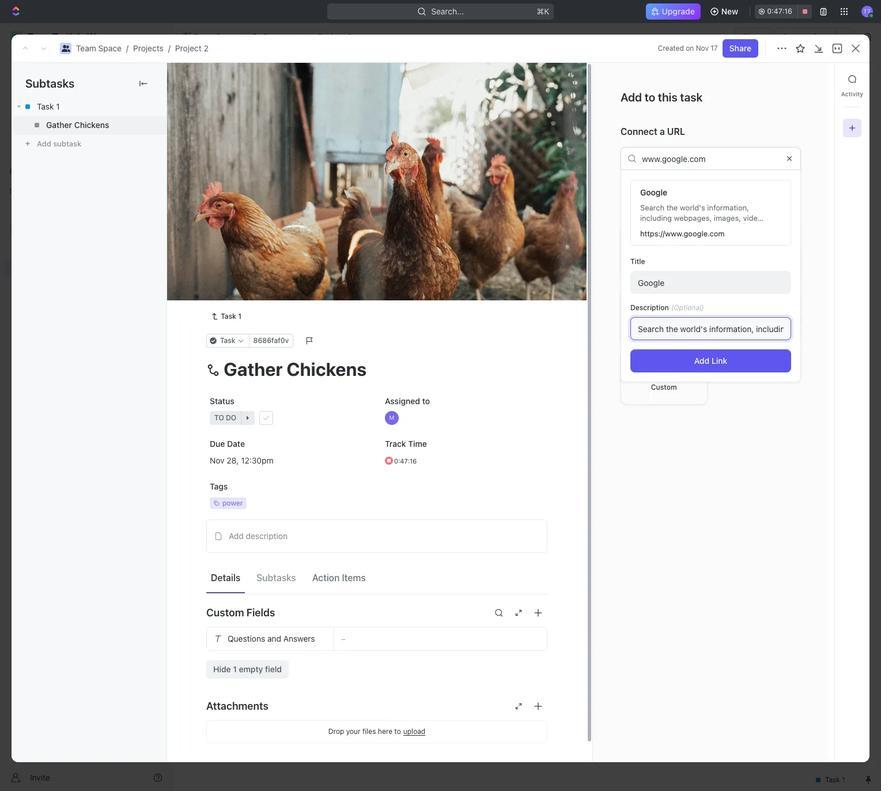 Task type: describe. For each thing, give the bounding box(es) containing it.
0 vertical spatial do
[[225, 273, 236, 281]]

user group image for right the "team space" link
[[183, 34, 190, 40]]

fields
[[247, 607, 275, 619]]

0 horizontal spatial project 2 link
[[175, 43, 209, 53]]

add down calendar "link"
[[310, 163, 323, 171]]

custom button
[[621, 349, 708, 405]]

gather
[[46, 120, 72, 130]]

new button
[[706, 2, 746, 21]]

tt button
[[859, 2, 877, 21]]

track time
[[385, 439, 427, 448]]

add to this task
[[621, 91, 703, 104]]

subtasks button
[[252, 567, 301, 588]]

add down task 2
[[232, 240, 247, 250]]

custom fields button
[[206, 599, 548, 627]]

tags power
[[210, 481, 243, 507]]

1 horizontal spatial projects link
[[249, 30, 297, 44]]

cover
[[519, 281, 540, 291]]

assignees button
[[466, 133, 520, 146]]

0 horizontal spatial team space link
[[76, 43, 122, 53]]

empty
[[239, 664, 263, 674]]

0 horizontal spatial project 2
[[200, 69, 269, 88]]

8686faf0v button
[[249, 334, 294, 347]]

m
[[390, 414, 395, 421]]

1 vertical spatial projects
[[133, 43, 164, 53]]

board
[[215, 106, 238, 116]]

upload button
[[404, 727, 426, 736]]

track
[[385, 439, 406, 448]]

a
[[660, 126, 665, 137]]

in
[[214, 163, 221, 171]]

upgrade
[[662, 6, 695, 16]]

due date
[[210, 439, 245, 448]]

1 vertical spatial nov
[[210, 455, 225, 465]]

attachments
[[206, 700, 269, 712]]

relationship
[[641, 204, 695, 214]]

0 vertical spatial to do
[[214, 273, 236, 281]]

task sidebar content section
[[590, 63, 835, 762]]

0 vertical spatial task 1
[[37, 101, 60, 111]]

add down the automations button
[[798, 74, 814, 84]]

gantt
[[392, 106, 413, 116]]

created on nov 17
[[658, 44, 718, 52]]

pm
[[262, 455, 274, 465]]

and inside task sidebar content "section"
[[771, 177, 783, 186]]

table link
[[348, 104, 370, 120]]

calendar
[[294, 106, 328, 116]]

0 horizontal spatial projects link
[[133, 43, 164, 53]]

in progress
[[214, 163, 261, 171]]

automations
[[783, 32, 831, 42]]

details button
[[206, 567, 245, 588]]

0:47:16 for 0:47:16 button
[[768, 7, 793, 16]]

answers
[[284, 633, 315, 643]]

new
[[722, 6, 739, 16]]

Search tasks... text field
[[738, 131, 853, 148]]

optional
[[674, 304, 702, 312]]

2 vertical spatial add task
[[232, 240, 266, 250]]

)
[[702, 304, 704, 312]]

to do button
[[206, 407, 373, 428]]

spaces
[[9, 187, 34, 195]]

description
[[246, 531, 288, 541]]

change cover button
[[481, 277, 547, 296]]

search...
[[431, 6, 464, 16]]

0 vertical spatial task 1 link
[[12, 97, 167, 116]]

1 inside custom fields element
[[233, 664, 237, 674]]

–
[[341, 634, 346, 643]]

8686faf0v
[[253, 336, 289, 345]]

add link
[[695, 356, 728, 366]]

⌘k
[[537, 6, 550, 16]]

action
[[312, 573, 340, 583]]

favorites
[[9, 167, 40, 176]]

custom fields element
[[206, 627, 548, 678]]

power button
[[206, 493, 373, 514]]

0 vertical spatial project 2
[[318, 32, 352, 42]]

tt
[[864, 8, 872, 15]]

this
[[658, 91, 678, 104]]

2 vertical spatial task 1
[[221, 312, 242, 320]]

drop your files here to upload
[[329, 727, 426, 736]]

reposition button
[[426, 277, 481, 296]]

28
[[227, 455, 237, 465]]

0 vertical spatial share
[[743, 32, 765, 42]]

1 horizontal spatial projects
[[263, 32, 294, 42]]

add link button
[[631, 350, 792, 373]]

link
[[712, 356, 728, 366]]

sidebar navigation
[[0, 23, 172, 791]]

dashboards
[[28, 119, 72, 129]]

connect
[[621, 126, 658, 137]]

home link
[[5, 56, 167, 74]]

add up connect
[[621, 91, 642, 104]]

calendar link
[[292, 104, 328, 120]]

team for team space
[[194, 32, 214, 42]]

subtask
[[53, 139, 81, 148]]

add description
[[229, 531, 288, 541]]

add inside button
[[229, 531, 244, 541]]

action items
[[312, 573, 366, 583]]

progress
[[223, 163, 261, 171]]

date
[[227, 439, 245, 448]]

1 vertical spatial add task
[[310, 163, 340, 171]]

1 horizontal spatial team space link
[[179, 30, 242, 44]]

google
[[641, 188, 668, 197]]

0 vertical spatial nov
[[696, 44, 709, 52]]

space for team space
[[216, 32, 239, 42]]

https://www.google.com
[[641, 229, 725, 238]]

1 vertical spatial add task button
[[296, 160, 345, 174]]

add inside button
[[695, 356, 710, 366]]

inbox link
[[5, 76, 167, 94]]

assigned
[[385, 396, 420, 406]]

,
[[237, 455, 239, 465]]

add relationship
[[621, 204, 695, 214]]

description
[[631, 304, 669, 312]]

Enter a description... field
[[631, 317, 792, 340]]

change cover
[[488, 281, 540, 291]]

0:47:16 button
[[382, 450, 548, 471]]



Task type: vqa. For each thing, say whether or not it's contained in the screenshot.
Filter applied, some tasks are hidden. Clear filter .
no



Task type: locate. For each thing, give the bounding box(es) containing it.
project 2
[[318, 32, 352, 42], [200, 69, 269, 88]]

to inside drop your files here to upload
[[395, 727, 401, 736]]

17
[[711, 44, 718, 52]]

1 vertical spatial do
[[226, 413, 236, 422]]

to do down task 2
[[214, 273, 236, 281]]

add left description on the bottom of the page
[[229, 531, 244, 541]]

1 vertical spatial user group image
[[12, 226, 20, 233]]

due
[[210, 439, 225, 448]]

custom fields
[[206, 607, 275, 619]]

status
[[210, 396, 235, 406]]

add
[[798, 74, 814, 84], [621, 91, 642, 104], [37, 139, 51, 148], [310, 163, 323, 171], [621, 204, 639, 214], [232, 240, 247, 250], [695, 356, 710, 366], [229, 531, 244, 541]]

2
[[347, 32, 352, 42], [204, 43, 209, 53], [255, 69, 265, 88], [274, 163, 278, 171], [252, 221, 257, 230], [249, 273, 253, 281]]

task 1 link
[[12, 97, 167, 116], [206, 309, 246, 323]]

questions and answers
[[228, 633, 315, 643]]

docs
[[28, 99, 47, 109]]

– button
[[334, 627, 547, 650]]

power
[[223, 499, 243, 507]]

share button
[[736, 28, 772, 46], [723, 39, 759, 58]]

and more
[[771, 177, 801, 186]]

to do down status on the left of the page
[[215, 413, 236, 422]]

share button down new
[[736, 28, 772, 46]]

0:47:16 for 0:47:16 dropdown button on the bottom of page
[[394, 457, 417, 464]]

task 1 link up chickens
[[12, 97, 167, 116]]

to inside task sidebar content "section"
[[645, 91, 656, 104]]

home
[[28, 60, 50, 70]]

0 horizontal spatial add task button
[[227, 239, 271, 253]]

0 vertical spatial add task button
[[791, 70, 840, 88]]

change
[[488, 281, 517, 291]]

0 horizontal spatial 0:47:16
[[394, 457, 417, 464]]

hide
[[213, 664, 231, 674]]

0 horizontal spatial nov
[[210, 455, 225, 465]]

drop
[[329, 727, 344, 736]]

assignees
[[481, 135, 515, 144]]

task 2
[[232, 221, 257, 230]]

2 horizontal spatial add task button
[[791, 70, 840, 88]]

1 vertical spatial to do
[[215, 413, 236, 422]]

user group image inside the "team space" link
[[183, 34, 190, 40]]

0 vertical spatial add task
[[798, 74, 833, 84]]

assigned to
[[385, 396, 430, 406]]

space
[[216, 32, 239, 42], [98, 43, 122, 53]]

1 vertical spatial subtasks
[[257, 573, 296, 583]]

0 vertical spatial project
[[318, 32, 345, 42]]

upgrade link
[[646, 3, 701, 20]]

gather chickens link
[[12, 116, 167, 134]]

user group image down spaces
[[12, 226, 20, 233]]

and
[[771, 177, 783, 186], [268, 633, 281, 643]]

to do inside "to do" "dropdown button"
[[215, 413, 236, 422]]

0:47:16 down track time
[[394, 457, 417, 464]]

user group image
[[183, 34, 190, 40], [12, 226, 20, 233]]

nov left "28"
[[210, 455, 225, 465]]

items
[[342, 573, 366, 583]]

1 horizontal spatial team
[[194, 32, 214, 42]]

0 horizontal spatial user group image
[[12, 226, 20, 233]]

project
[[318, 32, 345, 42], [175, 43, 202, 53], [200, 69, 252, 88]]

1 vertical spatial task 1
[[232, 200, 256, 210]]

add task button down calendar "link"
[[296, 160, 345, 174]]

space for team space / projects / project 2
[[98, 43, 122, 53]]

do inside "dropdown button"
[[226, 413, 236, 422]]

subtasks up fields
[[257, 573, 296, 583]]

0 horizontal spatial space
[[98, 43, 122, 53]]

title
[[631, 257, 646, 266]]

tree
[[5, 201, 167, 356]]

share
[[743, 32, 765, 42], [730, 43, 752, 53]]

custom for custom fields
[[206, 607, 244, 619]]

add task down task 2
[[232, 240, 266, 250]]

and left 'answers'
[[268, 633, 281, 643]]

1 vertical spatial team
[[76, 43, 96, 53]]

Paste any link... text field
[[621, 147, 802, 170]]

0 vertical spatial 0:47:16
[[768, 7, 793, 16]]

more
[[785, 177, 801, 186]]

team for team space / projects / project 2
[[76, 43, 96, 53]]

1 horizontal spatial 0:47:16
[[768, 7, 793, 16]]

1 horizontal spatial task 1 link
[[206, 309, 246, 323]]

add task
[[798, 74, 833, 84], [310, 163, 340, 171], [232, 240, 266, 250]]

to do
[[214, 273, 236, 281], [215, 413, 236, 422]]

add description button
[[210, 527, 544, 545]]

2 horizontal spatial add task
[[798, 74, 833, 84]]

add task button down task 2
[[227, 239, 271, 253]]

1 vertical spatial share
[[730, 43, 752, 53]]

custom down the add link button
[[652, 383, 677, 391]]

0 vertical spatial user group image
[[183, 34, 190, 40]]

board link
[[213, 104, 238, 120]]

description ( optional )
[[631, 304, 704, 312]]

1 vertical spatial custom
[[206, 607, 244, 619]]

created
[[658, 44, 684, 52]]

custom inside task sidebar content "section"
[[652, 383, 677, 391]]

action items button
[[308, 567, 371, 588]]

nov 28 , 12:30 pm
[[210, 455, 274, 465]]

1 vertical spatial space
[[98, 43, 122, 53]]

user group image left team space
[[183, 34, 190, 40]]

1 vertical spatial project
[[175, 43, 202, 53]]

time
[[408, 439, 427, 448]]

dashboards link
[[5, 115, 167, 133]]

user group image inside tree
[[12, 226, 20, 233]]

subtasks
[[25, 77, 75, 90], [257, 573, 296, 583]]

add task button down the automations button
[[791, 70, 840, 88]]

12:30
[[241, 455, 262, 465]]

favorites button
[[5, 165, 44, 179]]

0 vertical spatial and
[[771, 177, 783, 186]]

Edit task name text field
[[206, 358, 548, 380]]

0:47:16 inside dropdown button
[[394, 457, 417, 464]]

share down new button
[[743, 32, 765, 42]]

change cover button
[[481, 277, 547, 296]]

add subtask button
[[12, 134, 167, 153]]

task 1 link up task dropdown button
[[206, 309, 246, 323]]

1 button right task 2
[[259, 220, 275, 231]]

add left link
[[695, 356, 710, 366]]

do
[[225, 273, 236, 281], [226, 413, 236, 422]]

1 horizontal spatial nov
[[696, 44, 709, 52]]

invite
[[30, 772, 50, 782]]

tree inside sidebar navigation
[[5, 201, 167, 356]]

url
[[668, 126, 686, 137]]

project 2 link
[[304, 30, 355, 44], [175, 43, 209, 53]]

1 button down progress
[[258, 200, 274, 211]]

0:47:16 up automations
[[768, 7, 793, 16]]

and inside custom fields element
[[268, 633, 281, 643]]

hide 1 empty field
[[213, 664, 282, 674]]

0:47:16 inside button
[[768, 7, 793, 16]]

docs link
[[5, 95, 167, 114]]

your
[[346, 727, 361, 736]]

task 1 up task 2
[[232, 200, 256, 210]]

custom
[[652, 383, 677, 391], [206, 607, 244, 619]]

1 horizontal spatial user group image
[[183, 34, 190, 40]]

custom up questions
[[206, 607, 244, 619]]

0 horizontal spatial projects
[[133, 43, 164, 53]]

gantt link
[[389, 104, 413, 120]]

0 vertical spatial subtasks
[[25, 77, 75, 90]]

1 vertical spatial and
[[268, 633, 281, 643]]

0 horizontal spatial and
[[268, 633, 281, 643]]

1 button for 2
[[259, 220, 275, 231]]

task
[[816, 74, 833, 84], [37, 101, 54, 111], [325, 163, 340, 171], [232, 200, 250, 210], [232, 221, 250, 230], [249, 240, 266, 250], [221, 312, 236, 320], [220, 336, 236, 345]]

1 vertical spatial 1 button
[[259, 220, 275, 231]]

task inside dropdown button
[[220, 336, 236, 345]]

activity
[[842, 91, 864, 97]]

share button right 17
[[723, 39, 759, 58]]

0 horizontal spatial add task
[[232, 240, 266, 250]]

1 button for 1
[[258, 200, 274, 211]]

projects
[[263, 32, 294, 42], [133, 43, 164, 53]]

1 horizontal spatial project 2
[[318, 32, 352, 42]]

0 vertical spatial team
[[194, 32, 214, 42]]

0 vertical spatial space
[[216, 32, 239, 42]]

add task down the automations button
[[798, 74, 833, 84]]

0 vertical spatial projects
[[263, 32, 294, 42]]

2 vertical spatial add task button
[[227, 239, 271, 253]]

and left more
[[771, 177, 783, 186]]

table
[[350, 106, 370, 116]]

subtasks down home
[[25, 77, 75, 90]]

add left relationship
[[621, 204, 639, 214]]

projects link
[[249, 30, 297, 44], [133, 43, 164, 53]]

attachments button
[[206, 692, 548, 720]]

to inside "dropdown button"
[[215, 413, 224, 422]]

task
[[681, 91, 703, 104]]

custom for custom
[[652, 383, 677, 391]]

task 1 up dashboards
[[37, 101, 60, 111]]

1 horizontal spatial and
[[771, 177, 783, 186]]

1 vertical spatial 0:47:16
[[394, 457, 417, 464]]

files
[[363, 727, 376, 736]]

1 horizontal spatial space
[[216, 32, 239, 42]]

1 horizontal spatial subtasks
[[257, 573, 296, 583]]

1 horizontal spatial add task
[[310, 163, 340, 171]]

1 vertical spatial task 1 link
[[206, 309, 246, 323]]

0 horizontal spatial custom
[[206, 607, 244, 619]]

1 horizontal spatial add task button
[[296, 160, 345, 174]]

automations button
[[777, 28, 837, 46]]

2 vertical spatial project
[[200, 69, 252, 88]]

tags
[[210, 481, 228, 491]]

1 vertical spatial project 2
[[200, 69, 269, 88]]

do down task 2
[[225, 273, 236, 281]]

field
[[265, 664, 282, 674]]

0 horizontal spatial team
[[76, 43, 96, 53]]

(
[[672, 304, 674, 312]]

m button
[[382, 407, 548, 428]]

add task down "calendar"
[[310, 163, 340, 171]]

1 horizontal spatial custom
[[652, 383, 677, 391]]

user group image
[[61, 45, 70, 52]]

do down status on the left of the page
[[226, 413, 236, 422]]

add task button
[[791, 70, 840, 88], [296, 160, 345, 174], [227, 239, 271, 253]]

0 horizontal spatial subtasks
[[25, 77, 75, 90]]

task sidebar navigation tab list
[[840, 70, 866, 137]]

add down dashboards
[[37, 139, 51, 148]]

Enter a title... field
[[631, 271, 792, 294]]

task 1 up task dropdown button
[[221, 312, 242, 320]]

add inside button
[[37, 139, 51, 148]]

nov left 17
[[696, 44, 709, 52]]

share right 17
[[730, 43, 752, 53]]

upload
[[404, 727, 426, 736]]

subtasks inside button
[[257, 573, 296, 583]]

0 vertical spatial 1 button
[[258, 200, 274, 211]]

1 horizontal spatial project 2 link
[[304, 30, 355, 44]]

user group image for tree in sidebar navigation
[[12, 226, 20, 233]]

0 horizontal spatial task 1 link
[[12, 97, 167, 116]]

0 vertical spatial custom
[[652, 383, 677, 391]]



